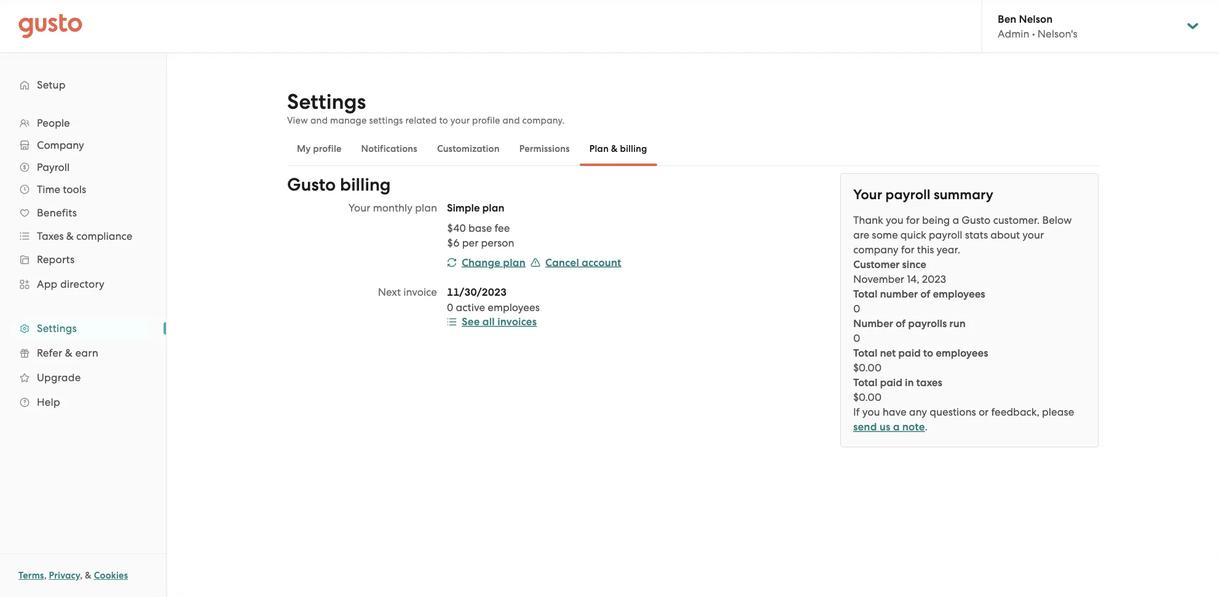 Task type: describe. For each thing, give the bounding box(es) containing it.
plan & billing button
[[580, 134, 657, 164]]

0 down number at bottom
[[854, 332, 861, 345]]

see all invoices
[[462, 316, 537, 328]]

plan
[[590, 143, 609, 154]]

permissions
[[520, 143, 570, 154]]

& for billing
[[611, 143, 618, 154]]

1 vertical spatial for
[[902, 244, 915, 256]]

2023
[[923, 273, 947, 285]]

0 horizontal spatial billing
[[340, 174, 391, 195]]

to inside settings view and manage settings related to your profile and company.
[[440, 115, 448, 126]]

your monthly plan
[[349, 202, 437, 214]]

.
[[926, 421, 928, 433]]

& for compliance
[[66, 230, 74, 242]]

number
[[854, 317, 894, 330]]

settings view and manage settings related to your profile and company.
[[287, 90, 565, 126]]

•
[[1033, 28, 1036, 40]]

earn
[[75, 347, 98, 359]]

gusto navigation element
[[0, 53, 166, 434]]

in
[[906, 376, 914, 389]]

questions
[[930, 406, 977, 418]]

taxes & compliance
[[37, 230, 133, 242]]

11/30/2023
[[447, 286, 507, 299]]

about
[[991, 229, 1021, 241]]

plan right monthly
[[415, 202, 437, 214]]

app directory
[[37, 278, 105, 290]]

related
[[406, 115, 437, 126]]

setup link
[[12, 74, 154, 96]]

2 vertical spatial employees
[[936, 347, 989, 359]]

send us a note link
[[854, 421, 926, 433]]

terms , privacy , & cookies
[[18, 570, 128, 581]]

since
[[903, 258, 927, 271]]

tools
[[63, 183, 86, 196]]

settings tabs tab list
[[287, 132, 1099, 166]]

quick
[[901, 229, 927, 241]]

refer
[[37, 347, 62, 359]]

fee
[[495, 222, 510, 234]]

my profile button
[[287, 134, 352, 164]]

ben nelson admin • nelson's
[[998, 12, 1078, 40]]

my
[[297, 143, 311, 154]]

11/30/2023 list
[[447, 285, 725, 315]]

ben
[[998, 12, 1017, 25]]

customer.
[[994, 214, 1040, 226]]

per
[[462, 237, 479, 249]]

please
[[1043, 406, 1075, 418]]

if
[[854, 406, 860, 418]]

people
[[37, 117, 70, 129]]

below
[[1043, 214, 1073, 226]]

help link
[[12, 391, 154, 413]]

0 vertical spatial for
[[907, 214, 920, 226]]

3 total from the top
[[854, 376, 878, 389]]

$6
[[447, 237, 460, 249]]

reports
[[37, 253, 75, 266]]

profile inside settings view and manage settings related to your profile and company.
[[473, 115, 501, 126]]

send
[[854, 421, 878, 433]]

run
[[950, 317, 966, 330]]

time
[[37, 183, 60, 196]]

& left cookies button at the bottom
[[85, 570, 92, 581]]

payrolls
[[909, 317, 948, 330]]

help
[[37, 396, 60, 408]]

upgrade link
[[12, 367, 154, 389]]

settings for settings view and manage settings related to your profile and company.
[[287, 90, 366, 114]]

net
[[881, 347, 896, 359]]

account
[[582, 256, 622, 269]]

simple
[[447, 202, 480, 214]]

upgrade
[[37, 372, 81, 384]]

nelson
[[1020, 12, 1053, 25]]

0 up number at bottom
[[854, 303, 861, 315]]

company button
[[12, 134, 154, 156]]

privacy link
[[49, 570, 80, 581]]

1 $0.00 from the top
[[854, 362, 882, 374]]

see all invoices link
[[447, 315, 725, 329]]

terms
[[18, 570, 44, 581]]

0 vertical spatial of
[[921, 288, 931, 300]]

employees inside 11/30/2023 0 active employees
[[488, 301, 540, 313]]

2 and from the left
[[503, 115, 520, 126]]

profile inside button
[[313, 143, 342, 154]]

payroll
[[37, 161, 70, 173]]

1 vertical spatial paid
[[881, 376, 903, 389]]

view
[[287, 115, 308, 126]]

all
[[483, 316, 495, 328]]

manage
[[330, 115, 367, 126]]

feedback,
[[992, 406, 1040, 418]]

customer
[[854, 258, 900, 271]]

list containing people
[[0, 112, 166, 415]]

0 inside 11/30/2023 0 active employees
[[447, 301, 454, 313]]

being
[[923, 214, 951, 226]]

payroll button
[[12, 156, 154, 178]]

2 $0.00 from the top
[[854, 391, 882, 404]]

to inside thank you for being a gusto customer. below are some quick payroll stats about your company for this year. customer since november 14, 2023 total number of employees 0 number of payrolls run 0 total net paid to employees $0.00 total paid in taxes $0.00 if you have any questions or feedback, please send us a note .
[[924, 347, 934, 359]]



Task type: vqa. For each thing, say whether or not it's contained in the screenshot.
join to the right
no



Task type: locate. For each thing, give the bounding box(es) containing it.
monthly
[[373, 202, 413, 214]]

1 horizontal spatial list
[[447, 221, 725, 250]]

1 vertical spatial your
[[1023, 229, 1045, 241]]

& right plan
[[611, 143, 618, 154]]

2 total from the top
[[854, 347, 878, 359]]

gusto up "stats"
[[962, 214, 991, 226]]

0 vertical spatial settings
[[287, 90, 366, 114]]

total left net
[[854, 347, 878, 359]]

to down payrolls
[[924, 347, 934, 359]]

settings inside list
[[37, 322, 77, 335]]

change plan link
[[447, 256, 526, 269]]

0 horizontal spatial you
[[863, 406, 881, 418]]

to right the related
[[440, 115, 448, 126]]

taxes
[[37, 230, 64, 242]]

1 vertical spatial gusto
[[962, 214, 991, 226]]

11/30/2023 0 active employees
[[447, 286, 540, 313]]

0 vertical spatial employees
[[933, 288, 986, 300]]

0
[[447, 301, 454, 313], [854, 303, 861, 315], [854, 332, 861, 345]]

privacy
[[49, 570, 80, 581]]

$0.00 down net
[[854, 362, 882, 374]]

list containing $40 base fee
[[447, 221, 725, 250]]

of left payrolls
[[896, 317, 906, 330]]

time tools button
[[12, 178, 154, 201]]

& right taxes
[[66, 230, 74, 242]]

1 vertical spatial employees
[[488, 301, 540, 313]]

0 left active
[[447, 301, 454, 313]]

your down customer.
[[1023, 229, 1045, 241]]

0 horizontal spatial your
[[451, 115, 470, 126]]

0 horizontal spatial a
[[894, 421, 900, 433]]

1 vertical spatial a
[[894, 421, 900, 433]]

settings up manage
[[287, 90, 366, 114]]

1 total from the top
[[854, 288, 878, 300]]

app
[[37, 278, 58, 290]]

1 horizontal spatial your
[[854, 186, 883, 203]]

for down quick at right
[[902, 244, 915, 256]]

2 horizontal spatial list
[[854, 257, 1086, 405]]

$40 base fee $6 per person
[[447, 222, 515, 249]]

& left earn
[[65, 347, 73, 359]]

paid left in
[[881, 376, 903, 389]]

plan for change
[[503, 256, 526, 269]]

$0.00
[[854, 362, 882, 374], [854, 391, 882, 404]]

1 vertical spatial billing
[[340, 174, 391, 195]]

of down 2023
[[921, 288, 931, 300]]

number
[[881, 288, 919, 300]]

us
[[880, 421, 891, 433]]

terms link
[[18, 570, 44, 581]]

cookies button
[[94, 568, 128, 583]]

change plan
[[462, 256, 526, 269]]

billing right plan
[[620, 143, 648, 154]]

for up quick at right
[[907, 214, 920, 226]]

of
[[921, 288, 931, 300], [896, 317, 906, 330]]

any
[[910, 406, 928, 418]]

0 vertical spatial your
[[451, 115, 470, 126]]

1 horizontal spatial your
[[1023, 229, 1045, 241]]

0 vertical spatial $0.00
[[854, 362, 882, 374]]

settings inside settings view and manage settings related to your profile and company.
[[287, 90, 366, 114]]

cookies
[[94, 570, 128, 581]]

0 horizontal spatial settings
[[37, 322, 77, 335]]

invoices
[[498, 316, 537, 328]]

some
[[873, 229, 899, 241]]

payroll up year. on the top right of page
[[929, 229, 963, 241]]

list for your payroll summary
[[854, 257, 1086, 405]]

1 vertical spatial payroll
[[929, 229, 963, 241]]

list containing customer since
[[854, 257, 1086, 405]]

0 vertical spatial billing
[[620, 143, 648, 154]]

taxes & compliance button
[[12, 225, 154, 247]]

plan
[[415, 202, 437, 214], [483, 202, 505, 214], [503, 256, 526, 269]]

0 horizontal spatial to
[[440, 115, 448, 126]]

0 vertical spatial gusto
[[287, 174, 336, 195]]

0 horizontal spatial gusto
[[287, 174, 336, 195]]

settings up refer at left
[[37, 322, 77, 335]]

& for earn
[[65, 347, 73, 359]]

active
[[456, 301, 485, 313]]

notifications button
[[352, 134, 428, 164]]

year.
[[937, 244, 961, 256]]

for
[[907, 214, 920, 226], [902, 244, 915, 256]]

1 horizontal spatial gusto
[[962, 214, 991, 226]]

1 and from the left
[[311, 115, 328, 126]]

1 horizontal spatial and
[[503, 115, 520, 126]]

settings
[[369, 115, 403, 126]]

0 horizontal spatial your
[[349, 202, 371, 214]]

1 horizontal spatial to
[[924, 347, 934, 359]]

company
[[854, 244, 899, 256]]

change
[[462, 256, 501, 269]]

taxes
[[917, 376, 943, 389]]

plan for simple
[[483, 202, 505, 214]]

customization
[[437, 143, 500, 154]]

nelson's
[[1038, 28, 1078, 40]]

$0.00 up if
[[854, 391, 882, 404]]

, left cookies button at the bottom
[[80, 570, 83, 581]]

list for your monthly plan
[[447, 221, 725, 250]]

0 horizontal spatial profile
[[313, 143, 342, 154]]

settings for settings
[[37, 322, 77, 335]]

2 vertical spatial total
[[854, 376, 878, 389]]

invoice
[[404, 286, 437, 298]]

1 horizontal spatial a
[[953, 214, 960, 226]]

0 vertical spatial to
[[440, 115, 448, 126]]

person
[[481, 237, 515, 249]]

payroll inside thank you for being a gusto customer. below are some quick payroll stats about your company for this year. customer since november 14, 2023 total number of employees 0 number of payrolls run 0 total net paid to employees $0.00 total paid in taxes $0.00 if you have any questions or feedback, please send us a note .
[[929, 229, 963, 241]]

note
[[903, 421, 926, 433]]

billing inside button
[[620, 143, 648, 154]]

my profile
[[297, 143, 342, 154]]

0 vertical spatial payroll
[[886, 186, 931, 203]]

1 horizontal spatial ,
[[80, 570, 83, 581]]

home image
[[18, 14, 82, 38]]

employees down run
[[936, 347, 989, 359]]

see
[[462, 316, 480, 328]]

november
[[854, 273, 905, 285]]

total down the november
[[854, 288, 878, 300]]

1 , from the left
[[44, 570, 47, 581]]

your up thank
[[854, 186, 883, 203]]

stats
[[966, 229, 989, 241]]

&
[[611, 143, 618, 154], [66, 230, 74, 242], [65, 347, 73, 359], [85, 570, 92, 581]]

company.
[[523, 115, 565, 126]]

list
[[0, 112, 166, 415], [447, 221, 725, 250], [854, 257, 1086, 405]]

your up customization button
[[451, 115, 470, 126]]

& inside button
[[611, 143, 618, 154]]

company
[[37, 139, 84, 151]]

,
[[44, 570, 47, 581], [80, 570, 83, 581]]

paid right net
[[899, 347, 921, 359]]

your inside thank you for being a gusto customer. below are some quick payroll stats about your company for this year. customer since november 14, 2023 total number of employees 0 number of payrolls run 0 total net paid to employees $0.00 total paid in taxes $0.00 if you have any questions or feedback, please send us a note .
[[1023, 229, 1045, 241]]

1 vertical spatial of
[[896, 317, 906, 330]]

your down the gusto billing
[[349, 202, 371, 214]]

your
[[451, 115, 470, 126], [1023, 229, 1045, 241]]

this
[[918, 244, 935, 256]]

cancel account link
[[531, 256, 622, 269]]

1 vertical spatial total
[[854, 347, 878, 359]]

billing up monthly
[[340, 174, 391, 195]]

you right if
[[863, 406, 881, 418]]

simple plan
[[447, 202, 505, 214]]

profile up customization button
[[473, 115, 501, 126]]

billing
[[620, 143, 648, 154], [340, 174, 391, 195]]

1 vertical spatial profile
[[313, 143, 342, 154]]

reports link
[[12, 249, 154, 271]]

0 horizontal spatial and
[[311, 115, 328, 126]]

1 vertical spatial $0.00
[[854, 391, 882, 404]]

your for your monthly plan
[[349, 202, 371, 214]]

next invoice
[[378, 286, 437, 298]]

gusto down my
[[287, 174, 336, 195]]

permissions button
[[510, 134, 580, 164]]

refer & earn
[[37, 347, 98, 359]]

gusto
[[287, 174, 336, 195], [962, 214, 991, 226]]

thank you for being a gusto customer. below are some quick payroll stats about your company for this year. customer since november 14, 2023 total number of employees 0 number of payrolls run 0 total net paid to employees $0.00 total paid in taxes $0.00 if you have any questions or feedback, please send us a note .
[[854, 214, 1075, 433]]

benefits
[[37, 207, 77, 219]]

profile right my
[[313, 143, 342, 154]]

setup
[[37, 79, 66, 91]]

and right view
[[311, 115, 328, 126]]

1 horizontal spatial of
[[921, 288, 931, 300]]

a right being
[[953, 214, 960, 226]]

payroll up being
[[886, 186, 931, 203]]

employees up invoices
[[488, 301, 540, 313]]

you up some
[[886, 214, 904, 226]]

0 vertical spatial a
[[953, 214, 960, 226]]

admin
[[998, 28, 1030, 40]]

$40
[[447, 222, 466, 234]]

your payroll summary
[[854, 186, 994, 203]]

plan down "person"
[[503, 256, 526, 269]]

refer & earn link
[[12, 342, 154, 364]]

1 horizontal spatial billing
[[620, 143, 648, 154]]

14,
[[908, 273, 920, 285]]

benefits link
[[12, 202, 154, 224]]

paid
[[899, 347, 921, 359], [881, 376, 903, 389]]

0 vertical spatial paid
[[899, 347, 921, 359]]

, left privacy link
[[44, 570, 47, 581]]

employees down 2023
[[933, 288, 986, 300]]

gusto inside thank you for being a gusto customer. below are some quick payroll stats about your company for this year. customer since november 14, 2023 total number of employees 0 number of payrolls run 0 total net paid to employees $0.00 total paid in taxes $0.00 if you have any questions or feedback, please send us a note .
[[962, 214, 991, 226]]

settings link
[[12, 317, 154, 340]]

2 , from the left
[[80, 570, 83, 581]]

0 vertical spatial you
[[886, 214, 904, 226]]

your inside settings view and manage settings related to your profile and company.
[[451, 115, 470, 126]]

0 horizontal spatial list
[[0, 112, 166, 415]]

and left company.
[[503, 115, 520, 126]]

and
[[311, 115, 328, 126], [503, 115, 520, 126]]

1 vertical spatial to
[[924, 347, 934, 359]]

directory
[[60, 278, 105, 290]]

total up if
[[854, 376, 878, 389]]

plan & billing
[[590, 143, 648, 154]]

thank
[[854, 214, 884, 226]]

1 vertical spatial you
[[863, 406, 881, 418]]

1 horizontal spatial profile
[[473, 115, 501, 126]]

1 vertical spatial settings
[[37, 322, 77, 335]]

1 horizontal spatial you
[[886, 214, 904, 226]]

plan up fee
[[483, 202, 505, 214]]

0 horizontal spatial ,
[[44, 570, 47, 581]]

1 horizontal spatial settings
[[287, 90, 366, 114]]

your for your payroll summary
[[854, 186, 883, 203]]

0 horizontal spatial of
[[896, 317, 906, 330]]

& inside dropdown button
[[66, 230, 74, 242]]

payroll
[[886, 186, 931, 203], [929, 229, 963, 241]]

0 vertical spatial profile
[[473, 115, 501, 126]]

to
[[440, 115, 448, 126], [924, 347, 934, 359]]

a right us
[[894, 421, 900, 433]]

summary
[[934, 186, 994, 203]]

compliance
[[76, 230, 133, 242]]

notifications
[[361, 143, 418, 154]]

0 vertical spatial total
[[854, 288, 878, 300]]



